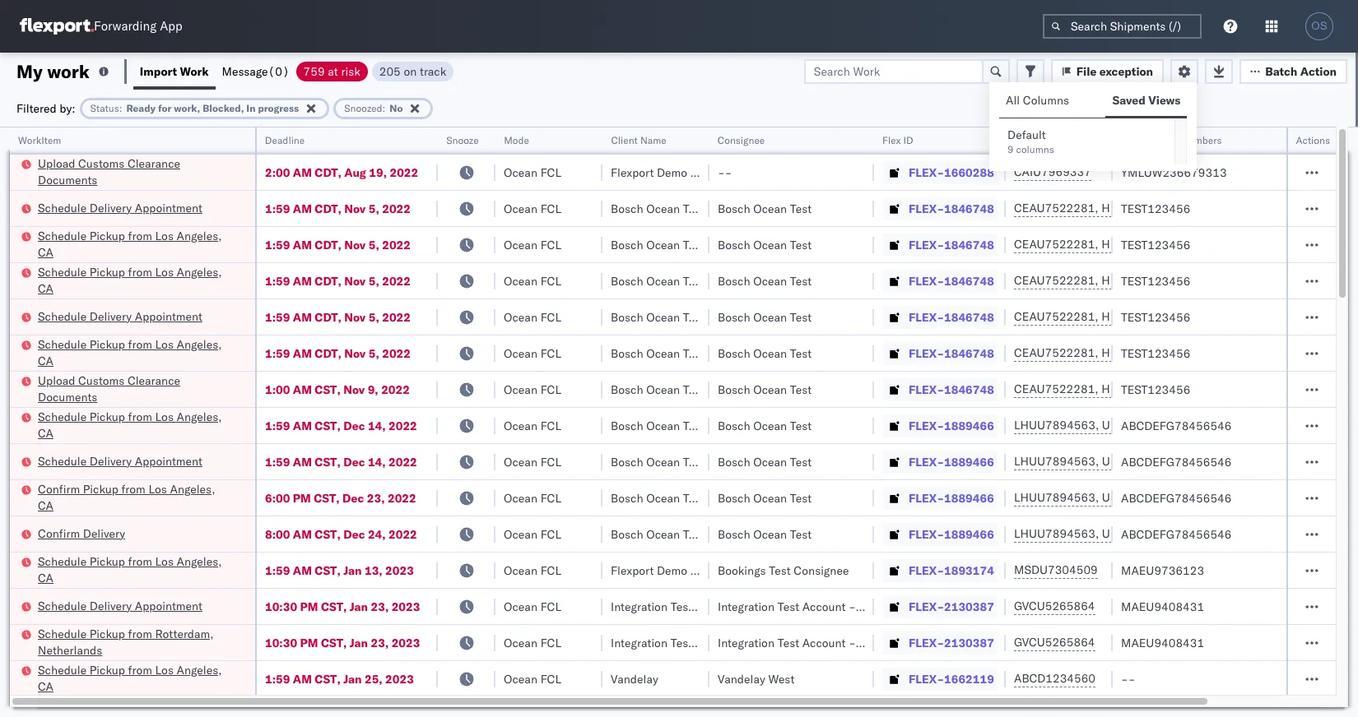 Task type: vqa. For each thing, say whether or not it's contained in the screenshot.
top Shenzhen,
no



Task type: describe. For each thing, give the bounding box(es) containing it.
5, for 1:59 am cdt, nov 5, 2022 schedule delivery appointment "link"
[[369, 310, 379, 325]]

1:00 am cst, nov 9, 2022
[[265, 382, 410, 397]]

6 cdt, from the top
[[315, 346, 341, 361]]

schedule pickup from los angeles, ca for fifth schedule pickup from los angeles, ca link from the top of the page
[[38, 554, 222, 586]]

10 am from the top
[[293, 527, 312, 542]]

dec for schedule delivery appointment
[[343, 455, 365, 470]]

filtered
[[16, 101, 57, 116]]

11 ocean fcl from the top
[[504, 527, 561, 542]]

karl for schedule delivery appointment
[[859, 600, 880, 614]]

cst, for upload customs clearance documents link related to 1:00 am cst, nov 9, 2022
[[315, 382, 341, 397]]

upload for 2:00 am cdt, aug 19, 2022
[[38, 156, 75, 171]]

confirm delivery
[[38, 526, 125, 541]]

confirm pickup from los angeles, ca link
[[38, 481, 234, 514]]

confirm for confirm pickup from los angeles, ca
[[38, 482, 80, 497]]

lagerfeld for schedule delivery appointment
[[883, 600, 932, 614]]

4 lhuu7894563, uetu5238478 from the top
[[1014, 527, 1182, 542]]

2023 right 25,
[[385, 672, 414, 687]]

1:00
[[265, 382, 290, 397]]

Search Work text field
[[804, 59, 984, 84]]

client name
[[611, 134, 666, 147]]

progress
[[258, 102, 299, 114]]

2 ca from the top
[[38, 281, 53, 296]]

3 am from the top
[[293, 237, 312, 252]]

2 1:59 from the top
[[265, 237, 290, 252]]

8 schedule from the top
[[38, 554, 87, 569]]

10:30 for schedule pickup from rotterdam, netherlands
[[265, 636, 297, 651]]

cst, for fifth schedule pickup from los angeles, ca link from the top of the page
[[315, 563, 341, 578]]

integration test account - karl lagerfeld for schedule pickup from rotterdam, netherlands
[[718, 636, 932, 651]]

1:59 am cst, jan 25, 2023
[[265, 672, 414, 687]]

demo for bookings
[[657, 563, 687, 578]]

default 9 columns
[[1008, 128, 1054, 156]]

4 ca from the top
[[38, 426, 53, 441]]

schedule pickup from rotterdam, netherlands link
[[38, 626, 234, 659]]

9 ocean fcl from the top
[[504, 455, 561, 470]]

upload customs clearance documents for 1:00 am cst, nov 9, 2022
[[38, 373, 180, 405]]

4 1:59 am cdt, nov 5, 2022 from the top
[[265, 310, 411, 325]]

1 schedule delivery appointment link from the top
[[38, 200, 202, 216]]

container
[[1014, 128, 1058, 140]]

account for schedule pickup from rotterdam, netherlands
[[802, 636, 846, 651]]

11 fcl from the top
[[541, 527, 561, 542]]

cst, up 1:59 am cst, jan 13, 2023
[[315, 527, 341, 542]]

7 schedule from the top
[[38, 454, 87, 469]]

columns
[[1016, 143, 1054, 156]]

risk
[[341, 64, 360, 79]]

schedule delivery appointment button for 1:59 am cst, dec 14, 2022
[[38, 453, 202, 471]]

2 test123456 from the top
[[1121, 237, 1191, 252]]

1 schedule from the top
[[38, 200, 87, 215]]

2023 down 1:59 am cst, jan 13, 2023
[[392, 600, 420, 614]]

10 flex- from the top
[[909, 491, 944, 506]]

track
[[420, 64, 446, 79]]

5 schedule pickup from los angeles, ca button from the top
[[38, 554, 234, 588]]

workitem
[[18, 134, 61, 147]]

app
[[160, 19, 182, 34]]

actions
[[1296, 134, 1331, 147]]

delivery for 10:30 pm cst, jan 23, 2023
[[90, 599, 132, 614]]

resize handle column header for workitem button
[[235, 128, 255, 718]]

in
[[246, 102, 256, 114]]

6 1846748 from the top
[[944, 382, 994, 397]]

lhuu7894563, uetu5238478 for schedule delivery appointment
[[1014, 454, 1182, 469]]

flex-2130387 for schedule pickup from rotterdam, netherlands
[[909, 636, 994, 651]]

6 hlxu6269489, from the top
[[1102, 382, 1186, 397]]

flex-2130387 for schedule delivery appointment
[[909, 600, 994, 614]]

1 schedule delivery appointment button from the top
[[38, 200, 202, 218]]

vandelay for vandelay
[[611, 672, 658, 687]]

lhuu7894563, uetu5238478 for confirm pickup from los angeles, ca
[[1014, 491, 1182, 505]]

karl for schedule pickup from rotterdam, netherlands
[[859, 636, 880, 651]]

integration for schedule delivery appointment
[[718, 600, 775, 614]]

mbl/mawb numbers button
[[1113, 131, 1302, 147]]

confirm delivery link
[[38, 526, 125, 542]]

8 fcl from the top
[[541, 419, 561, 433]]

11 flex- from the top
[[909, 527, 944, 542]]

10:30 pm cst, jan 23, 2023 for schedule pickup from rotterdam, netherlands
[[265, 636, 420, 651]]

6 flex-1846748 from the top
[[909, 382, 994, 397]]

resize handle column header for mbl/mawb numbers button
[[1299, 128, 1319, 718]]

clearance for 2:00 am cdt, aug 19, 2022
[[128, 156, 180, 171]]

flex-1662119
[[909, 672, 994, 687]]

confirm pickup from los angeles, ca button
[[38, 481, 234, 516]]

resize handle column header for client name button
[[690, 128, 710, 718]]

my
[[16, 60, 43, 83]]

15 flex- from the top
[[909, 672, 944, 687]]

cst, for 6th schedule pickup from los angeles, ca link from the top of the page
[[315, 672, 341, 687]]

6 schedule pickup from los angeles, ca link from the top
[[38, 662, 234, 695]]

Search Shipments (/) text field
[[1043, 14, 1202, 39]]

14 ocean fcl from the top
[[504, 636, 561, 651]]

1 schedule pickup from los angeles, ca link from the top
[[38, 228, 234, 261]]

work
[[47, 60, 90, 83]]

8 1:59 from the top
[[265, 563, 290, 578]]

maeu9736123
[[1121, 563, 1204, 578]]

2 ceau7522281, from the top
[[1014, 237, 1099, 252]]

4 am from the top
[[293, 274, 312, 289]]

23, for rotterdam,
[[371, 636, 389, 651]]

aug
[[344, 165, 366, 180]]

client name button
[[603, 131, 693, 147]]

3 hlxu8034992 from the top
[[1189, 273, 1270, 288]]

6 ceau7522281, from the top
[[1014, 382, 1099, 397]]

batch action button
[[1240, 59, 1348, 84]]

5 flex- from the top
[[909, 310, 944, 325]]

maeu9408431 for schedule delivery appointment
[[1121, 600, 1204, 614]]

resize handle column header for deadline 'button'
[[418, 128, 438, 718]]

12 am from the top
[[293, 672, 312, 687]]

24,
[[368, 527, 386, 542]]

1 test123456 from the top
[[1121, 201, 1191, 216]]

flex id
[[882, 134, 913, 147]]

saved views button
[[1106, 86, 1187, 118]]

: for snoozed
[[382, 102, 386, 114]]

12 ocean fcl from the top
[[504, 563, 561, 578]]

3 ceau7522281, hlxu6269489, hlxu8034992 from the top
[[1014, 273, 1270, 288]]

7 flex- from the top
[[909, 382, 944, 397]]

12 fcl from the top
[[541, 563, 561, 578]]

client
[[611, 134, 637, 147]]

759
[[303, 64, 325, 79]]

flexport for bookings test consignee
[[611, 563, 654, 578]]

os button
[[1301, 7, 1338, 45]]

demo for -
[[657, 165, 687, 180]]

appointment for 1:59 am cdt, nov 5, 2022
[[135, 309, 202, 324]]

schedule delivery appointment link for 10:30 pm cst, jan 23, 2023
[[38, 598, 202, 614]]

3 resize handle column header from the left
[[476, 128, 496, 718]]

1 ca from the top
[[38, 245, 53, 260]]

10:30 for schedule delivery appointment
[[265, 600, 297, 614]]

9,
[[368, 382, 378, 397]]

cst, for schedule delivery appointment "link" for 1:59 am cst, dec 14, 2022
[[315, 455, 341, 470]]

all columns button
[[999, 86, 1080, 118]]

2 cdt, from the top
[[315, 201, 341, 216]]

1662119
[[944, 672, 994, 687]]

2:00
[[265, 165, 290, 180]]

3 schedule pickup from los angeles, ca link from the top
[[38, 336, 234, 369]]

6:00 pm cst, dec 23, 2022
[[265, 491, 416, 506]]

columns
[[1023, 93, 1069, 108]]

snoozed
[[344, 102, 382, 114]]

1 1:59 am cdt, nov 5, 2022 from the top
[[265, 201, 411, 216]]

schedule pickup from rotterdam, netherlands
[[38, 627, 214, 658]]

blocked,
[[203, 102, 244, 114]]

jan up 25,
[[350, 636, 368, 651]]

at
[[328, 64, 338, 79]]

3 ceau7522281, from the top
[[1014, 273, 1099, 288]]

id
[[903, 134, 913, 147]]

abcdefg78456546 for confirm pickup from los angeles, ca
[[1121, 491, 1232, 506]]

19,
[[369, 165, 387, 180]]

14 fcl from the top
[[541, 636, 561, 651]]

1 vertical spatial --
[[1121, 672, 1135, 687]]

flexport demo consignee for bookings
[[611, 563, 746, 578]]

clearance for 1:00 am cst, nov 9, 2022
[[128, 373, 180, 388]]

8 ocean fcl from the top
[[504, 419, 561, 433]]

7 fcl from the top
[[541, 382, 561, 397]]

appointment for 10:30 pm cst, jan 23, 2023
[[135, 599, 202, 614]]

schedule pickup from rotterdam, netherlands button
[[38, 626, 234, 661]]

customs for 2:00 am cdt, aug 19, 2022
[[78, 156, 125, 171]]

confirm delivery button
[[38, 526, 125, 544]]

forwarding app link
[[20, 18, 182, 35]]

1 am from the top
[[293, 165, 312, 180]]

6 schedule pickup from los angeles, ca button from the top
[[38, 662, 234, 697]]

import work
[[140, 64, 209, 79]]

: for status
[[119, 102, 122, 114]]

views
[[1149, 93, 1181, 108]]

numbers for mbl/mawb numbers
[[1181, 134, 1222, 147]]

1 hlxu8034992 from the top
[[1189, 201, 1270, 216]]

3 hlxu6269489, from the top
[[1102, 273, 1186, 288]]

by:
[[60, 101, 75, 116]]

workitem button
[[10, 131, 239, 147]]

1 5, from the top
[[369, 201, 379, 216]]

import
[[140, 64, 177, 79]]

os
[[1312, 20, 1327, 32]]

mode button
[[496, 131, 586, 147]]

schedule delivery appointment for 10:30 pm cst, jan 23, 2023
[[38, 599, 202, 614]]

file exception
[[1077, 64, 1153, 79]]

exception
[[1100, 64, 1153, 79]]

2130387 for schedule delivery appointment
[[944, 600, 994, 614]]

5 ceau7522281, from the top
[[1014, 346, 1099, 361]]

2 schedule from the top
[[38, 228, 87, 243]]

integration for schedule pickup from rotterdam, netherlands
[[718, 636, 775, 651]]

batch
[[1265, 64, 1298, 79]]

upload customs clearance documents link for 1:00 am cst, nov 9, 2022
[[38, 372, 234, 405]]

netherlands
[[38, 643, 102, 658]]

6 test123456 from the top
[[1121, 382, 1191, 397]]

file
[[1077, 64, 1097, 79]]

schedule delivery appointment link for 1:59 am cdt, nov 5, 2022
[[38, 308, 202, 325]]

1889466 for schedule pickup from los angeles, ca
[[944, 419, 994, 433]]

15 fcl from the top
[[541, 672, 561, 687]]

jan left 25,
[[343, 672, 362, 687]]

3 schedule pickup from los angeles, ca button from the top
[[38, 336, 234, 371]]

upload customs clearance documents button for 2:00 am cdt, aug 19, 2022
[[38, 155, 234, 190]]

4 abcdefg78456546 from the top
[[1121, 527, 1232, 542]]

5 1:59 from the top
[[265, 346, 290, 361]]

5 flex-1846748 from the top
[[909, 346, 994, 361]]

ca inside confirm pickup from los angeles, ca
[[38, 498, 53, 513]]

3 cdt, from the top
[[315, 237, 341, 252]]

1889466 for confirm pickup from los angeles, ca
[[944, 491, 994, 506]]

flex-1889466 for confirm pickup from los angeles, ca
[[909, 491, 994, 506]]

2 schedule pickup from los angeles, ca link from the top
[[38, 264, 234, 297]]

flex
[[882, 134, 901, 147]]

1893174
[[944, 563, 994, 578]]

west
[[768, 672, 795, 687]]

759 at risk
[[303, 64, 360, 79]]

schedule delivery appointment button for 1:59 am cdt, nov 5, 2022
[[38, 308, 202, 326]]

mode
[[504, 134, 529, 147]]

bookings
[[718, 563, 766, 578]]

schedule delivery appointment for 1:59 am cdt, nov 5, 2022
[[38, 309, 202, 324]]

11 am from the top
[[293, 563, 312, 578]]

6 fcl from the top
[[541, 346, 561, 361]]

forwarding
[[94, 19, 157, 34]]

3 ca from the top
[[38, 354, 53, 368]]

4 cdt, from the top
[[315, 274, 341, 289]]

4 ceau7522281, from the top
[[1014, 310, 1099, 324]]

15 ocean fcl from the top
[[504, 672, 561, 687]]

upload for 1:00 am cst, nov 9, 2022
[[38, 373, 75, 388]]

vandelay west
[[718, 672, 795, 687]]

8:00
[[265, 527, 290, 542]]

angeles, inside confirm pickup from los angeles, ca
[[170, 482, 215, 497]]

jan down the 13,
[[350, 600, 368, 614]]

4 1846748 from the top
[[944, 310, 994, 325]]

6 schedule from the top
[[38, 410, 87, 424]]

1 fcl from the top
[[541, 165, 561, 180]]

status : ready for work, blocked, in progress
[[90, 102, 299, 114]]

filtered by:
[[16, 101, 75, 116]]

205 on track
[[379, 64, 446, 79]]

2 1:59 am cdt, nov 5, 2022 from the top
[[265, 237, 411, 252]]

name
[[640, 134, 666, 147]]

dec left 24,
[[343, 527, 365, 542]]

1 ceau7522281, from the top
[[1014, 201, 1099, 216]]

forwarding app
[[94, 19, 182, 34]]

all
[[1006, 93, 1020, 108]]

2 flex- from the top
[[909, 201, 944, 216]]

message (0)
[[222, 64, 289, 79]]

3 ocean fcl from the top
[[504, 237, 561, 252]]

resize handle column header for the mode button on the top of page
[[583, 128, 603, 718]]

4 1889466 from the top
[[944, 527, 994, 542]]

2 1846748 from the top
[[944, 237, 994, 252]]

5 hlxu8034992 from the top
[[1189, 346, 1270, 361]]

dec for confirm pickup from los angeles, ca
[[343, 491, 364, 506]]

1 vertical spatial pm
[[300, 600, 318, 614]]

upload customs clearance documents link for 2:00 am cdt, aug 19, 2022
[[38, 155, 234, 188]]

2 schedule pickup from los angeles, ca button from the top
[[38, 264, 234, 298]]

schedule pickup from los angeles, ca for 4th schedule pickup from los angeles, ca link from the top
[[38, 410, 222, 441]]

6 flex- from the top
[[909, 346, 944, 361]]

operato
[[1327, 134, 1358, 147]]

4 fcl from the top
[[541, 274, 561, 289]]

3 1846748 from the top
[[944, 274, 994, 289]]

7 am from the top
[[293, 382, 312, 397]]

message
[[222, 64, 268, 79]]

upload customs clearance documents for 2:00 am cdt, aug 19, 2022
[[38, 156, 180, 187]]

9 fcl from the top
[[541, 455, 561, 470]]

6:00
[[265, 491, 290, 506]]



Task type: locate. For each thing, give the bounding box(es) containing it.
3 1:59 am cdt, nov 5, 2022 from the top
[[265, 274, 411, 289]]

1:59 am cst, dec 14, 2022 for schedule pickup from los angeles, ca
[[265, 419, 417, 433]]

5, for 1st schedule pickup from los angeles, ca link
[[369, 237, 379, 252]]

1 schedule pickup from los angeles, ca button from the top
[[38, 228, 234, 262]]

2 account from the top
[[802, 636, 846, 651]]

schedule pickup from los angeles, ca link
[[38, 228, 234, 261], [38, 264, 234, 297], [38, 336, 234, 369], [38, 409, 234, 442], [38, 554, 234, 587], [38, 662, 234, 695]]

2 schedule delivery appointment link from the top
[[38, 308, 202, 325]]

-- right abcd1234560
[[1121, 672, 1135, 687]]

vandelay for vandelay west
[[718, 672, 765, 687]]

action
[[1300, 64, 1337, 79]]

2 ocean fcl from the top
[[504, 201, 561, 216]]

1 vertical spatial 10:30 pm cst, jan 23, 2023
[[265, 636, 420, 651]]

snoozed : no
[[344, 102, 403, 114]]

ceau7522281,
[[1014, 201, 1099, 216], [1014, 237, 1099, 252], [1014, 273, 1099, 288], [1014, 310, 1099, 324], [1014, 346, 1099, 361], [1014, 382, 1099, 397]]

confirm for confirm delivery
[[38, 526, 80, 541]]

bookings test consignee
[[718, 563, 849, 578]]

:
[[119, 102, 122, 114], [382, 102, 386, 114]]

0 horizontal spatial --
[[718, 165, 732, 180]]

confirm down confirm pickup from los angeles, ca
[[38, 526, 80, 541]]

0 vertical spatial customs
[[78, 156, 125, 171]]

0 vertical spatial flexport
[[611, 165, 654, 180]]

10:30 pm cst, jan 23, 2023 down 1:59 am cst, jan 13, 2023
[[265, 600, 420, 614]]

documents for 1:00
[[38, 390, 97, 405]]

11 schedule from the top
[[38, 663, 87, 678]]

2 upload from the top
[[38, 373, 75, 388]]

0 vertical spatial 14,
[[368, 419, 386, 433]]

14 flex- from the top
[[909, 636, 944, 651]]

schedule inside schedule pickup from rotterdam, netherlands
[[38, 627, 87, 642]]

2 schedule delivery appointment from the top
[[38, 309, 202, 324]]

3 appointment from the top
[[135, 454, 202, 469]]

2023 right the 13,
[[385, 563, 414, 578]]

3 lhuu7894563, from the top
[[1014, 491, 1099, 505]]

flex-1846748
[[909, 201, 994, 216], [909, 237, 994, 252], [909, 274, 994, 289], [909, 310, 994, 325], [909, 346, 994, 361], [909, 382, 994, 397]]

1 vertical spatial upload
[[38, 373, 75, 388]]

10 schedule from the top
[[38, 627, 87, 642]]

0 vertical spatial karl
[[859, 600, 880, 614]]

integration down bookings
[[718, 600, 775, 614]]

2 hlxu8034992 from the top
[[1189, 237, 1270, 252]]

appointment for 1:59 am cst, dec 14, 2022
[[135, 454, 202, 469]]

4 schedule pickup from los angeles, ca from the top
[[38, 410, 222, 441]]

2023 up 1:59 am cst, jan 25, 2023
[[392, 636, 420, 651]]

numbers down the container
[[1014, 141, 1055, 153]]

flexport demo consignee for -
[[611, 165, 746, 180]]

1 ceau7522281, hlxu6269489, hlxu8034992 from the top
[[1014, 201, 1270, 216]]

deadline
[[265, 134, 305, 147]]

container numbers
[[1014, 128, 1058, 153]]

1 flex-2130387 from the top
[[909, 600, 994, 614]]

schedule
[[38, 200, 87, 215], [38, 228, 87, 243], [38, 265, 87, 279], [38, 309, 87, 324], [38, 337, 87, 352], [38, 410, 87, 424], [38, 454, 87, 469], [38, 554, 87, 569], [38, 599, 87, 614], [38, 627, 87, 642], [38, 663, 87, 678]]

5 ceau7522281, hlxu6269489, hlxu8034992 from the top
[[1014, 346, 1270, 361]]

1 abcdefg78456546 from the top
[[1121, 419, 1232, 433]]

4 flex- from the top
[[909, 274, 944, 289]]

saved
[[1112, 93, 1146, 108]]

2 upload customs clearance documents button from the top
[[38, 372, 234, 407]]

1 10:30 from the top
[[265, 600, 297, 614]]

1 1846748 from the top
[[944, 201, 994, 216]]

pm for rotterdam,
[[300, 636, 318, 651]]

205
[[379, 64, 401, 79]]

0 horizontal spatial vandelay
[[611, 672, 658, 687]]

1 gvcu5265864 from the top
[[1014, 599, 1095, 614]]

consignee button
[[710, 131, 858, 147]]

account for schedule delivery appointment
[[802, 600, 846, 614]]

schedule pickup from los angeles, ca button
[[38, 228, 234, 262], [38, 264, 234, 298], [38, 336, 234, 371], [38, 409, 234, 443], [38, 554, 234, 588], [38, 662, 234, 697]]

flex-1660288
[[909, 165, 994, 180]]

pm up 1:59 am cst, jan 25, 2023
[[300, 636, 318, 651]]

confirm inside button
[[38, 526, 80, 541]]

schedule delivery appointment button for 10:30 pm cst, jan 23, 2023
[[38, 598, 202, 616]]

1 uetu5238478 from the top
[[1102, 418, 1182, 433]]

1 ocean fcl from the top
[[504, 165, 561, 180]]

flexport demo consignee
[[611, 165, 746, 180], [611, 563, 746, 578]]

1 demo from the top
[[657, 165, 687, 180]]

1 horizontal spatial vandelay
[[718, 672, 765, 687]]

4 schedule pickup from los angeles, ca link from the top
[[38, 409, 234, 442]]

23, up 25,
[[371, 636, 389, 651]]

schedule delivery appointment
[[38, 200, 202, 215], [38, 309, 202, 324], [38, 454, 202, 469], [38, 599, 202, 614]]

2 upload customs clearance documents from the top
[[38, 373, 180, 405]]

0 vertical spatial integration
[[718, 600, 775, 614]]

gvcu5265864
[[1014, 599, 1095, 614], [1014, 635, 1095, 650]]

1 vertical spatial confirm
[[38, 526, 80, 541]]

14, for schedule pickup from los angeles, ca
[[368, 419, 386, 433]]

cst, down 8:00 am cst, dec 24, 2022
[[315, 563, 341, 578]]

2 demo from the top
[[657, 563, 687, 578]]

work,
[[174, 102, 200, 114]]

cst, down 1:59 am cst, jan 13, 2023
[[321, 600, 347, 614]]

cst, for 4th schedule pickup from los angeles, ca link from the top
[[315, 419, 341, 433]]

2130387 up "1662119" at the bottom right of page
[[944, 636, 994, 651]]

4 lhuu7894563, from the top
[[1014, 527, 1099, 542]]

0 horizontal spatial numbers
[[1014, 141, 1055, 153]]

1:59 am cst, dec 14, 2022 for schedule delivery appointment
[[265, 455, 417, 470]]

fcl
[[541, 165, 561, 180], [541, 201, 561, 216], [541, 237, 561, 252], [541, 274, 561, 289], [541, 310, 561, 325], [541, 346, 561, 361], [541, 382, 561, 397], [541, 419, 561, 433], [541, 455, 561, 470], [541, 491, 561, 506], [541, 527, 561, 542], [541, 563, 561, 578], [541, 600, 561, 614], [541, 636, 561, 651], [541, 672, 561, 687]]

13 fcl from the top
[[541, 600, 561, 614]]

test
[[683, 201, 705, 216], [790, 201, 812, 216], [683, 237, 705, 252], [790, 237, 812, 252], [683, 274, 705, 289], [790, 274, 812, 289], [683, 310, 705, 325], [790, 310, 812, 325], [683, 346, 705, 361], [790, 346, 812, 361], [683, 382, 705, 397], [790, 382, 812, 397], [683, 419, 705, 433], [790, 419, 812, 433], [683, 455, 705, 470], [790, 455, 812, 470], [683, 491, 705, 506], [790, 491, 812, 506], [683, 527, 705, 542], [790, 527, 812, 542], [769, 563, 791, 578], [778, 600, 799, 614], [778, 636, 799, 651]]

caiu7969337
[[1014, 165, 1091, 179]]

jan left the 13,
[[343, 563, 362, 578]]

2 vertical spatial 23,
[[371, 636, 389, 651]]

0 vertical spatial upload customs clearance documents button
[[38, 155, 234, 190]]

1 vertical spatial upload customs clearance documents
[[38, 373, 180, 405]]

resize handle column header for consignee button
[[854, 128, 874, 718]]

uetu5238478 for confirm pickup from los angeles, ca
[[1102, 491, 1182, 505]]

1:59 am cst, dec 14, 2022 down 1:00 am cst, nov 9, 2022
[[265, 419, 417, 433]]

0 vertical spatial clearance
[[128, 156, 180, 171]]

14,
[[368, 419, 386, 433], [368, 455, 386, 470]]

ocean fcl
[[504, 165, 561, 180], [504, 201, 561, 216], [504, 237, 561, 252], [504, 274, 561, 289], [504, 310, 561, 325], [504, 346, 561, 361], [504, 382, 561, 397], [504, 419, 561, 433], [504, 455, 561, 470], [504, 491, 561, 506], [504, 527, 561, 542], [504, 563, 561, 578], [504, 600, 561, 614], [504, 636, 561, 651], [504, 672, 561, 687]]

3 schedule from the top
[[38, 265, 87, 279]]

1 vertical spatial karl
[[859, 636, 880, 651]]

lhuu7894563, uetu5238478 for schedule pickup from los angeles, ca
[[1014, 418, 1182, 433]]

customs for 1:00 am cst, nov 9, 2022
[[78, 373, 125, 388]]

integration up vandelay west
[[718, 636, 775, 651]]

demo
[[657, 165, 687, 180], [657, 563, 687, 578]]

6 ca from the top
[[38, 571, 53, 586]]

upload customs clearance documents button for 1:00 am cst, nov 9, 2022
[[38, 372, 234, 407]]

2 schedule delivery appointment button from the top
[[38, 308, 202, 326]]

0 vertical spatial 1:59 am cst, dec 14, 2022
[[265, 419, 417, 433]]

5 test123456 from the top
[[1121, 346, 1191, 361]]

1 vertical spatial demo
[[657, 563, 687, 578]]

pm for los
[[293, 491, 311, 506]]

flex-1660288 button
[[882, 161, 998, 184], [882, 161, 998, 184]]

1 upload customs clearance documents from the top
[[38, 156, 180, 187]]

1 documents from the top
[[38, 172, 97, 187]]

1 horizontal spatial --
[[1121, 672, 1135, 687]]

14, for schedule delivery appointment
[[368, 455, 386, 470]]

2 1:59 am cst, dec 14, 2022 from the top
[[265, 455, 417, 470]]

mbl/mawb numbers
[[1121, 134, 1222, 147]]

all columns
[[1006, 93, 1069, 108]]

3 fcl from the top
[[541, 237, 561, 252]]

file exception button
[[1051, 59, 1164, 84], [1051, 59, 1164, 84]]

0 vertical spatial upload customs clearance documents
[[38, 156, 180, 187]]

: left the no
[[382, 102, 386, 114]]

delivery for 1:59 am cst, dec 14, 2022
[[90, 454, 132, 469]]

4 uetu5238478 from the top
[[1102, 527, 1182, 542]]

1 14, from the top
[[368, 419, 386, 433]]

1 vertical spatial upload customs clearance documents link
[[38, 372, 234, 405]]

consignee inside button
[[718, 134, 765, 147]]

14, up 6:00 pm cst, dec 23, 2022
[[368, 455, 386, 470]]

0 vertical spatial --
[[718, 165, 732, 180]]

cst, left 9,
[[315, 382, 341, 397]]

deadline button
[[257, 131, 421, 147]]

angeles,
[[177, 228, 222, 243], [177, 265, 222, 279], [177, 337, 222, 352], [177, 410, 222, 424], [170, 482, 215, 497], [177, 554, 222, 569], [177, 663, 222, 678]]

1 appointment from the top
[[135, 200, 202, 215]]

customs
[[78, 156, 125, 171], [78, 373, 125, 388]]

flex-1889466
[[909, 419, 994, 433], [909, 455, 994, 470], [909, 491, 994, 506], [909, 527, 994, 542]]

flexport
[[611, 165, 654, 180], [611, 563, 654, 578]]

ymluw236679313
[[1121, 165, 1227, 180]]

--
[[718, 165, 732, 180], [1121, 672, 1135, 687]]

lhuu7894563, for schedule delivery appointment
[[1014, 454, 1099, 469]]

1 vertical spatial flexport demo consignee
[[611, 563, 746, 578]]

2 2130387 from the top
[[944, 636, 994, 651]]

6 resize handle column header from the left
[[854, 128, 874, 718]]

8 am from the top
[[293, 419, 312, 433]]

2:00 am cdt, aug 19, 2022
[[265, 165, 418, 180]]

dec up 6:00 pm cst, dec 23, 2022
[[343, 455, 365, 470]]

5 fcl from the top
[[541, 310, 561, 325]]

demo left bookings
[[657, 563, 687, 578]]

lagerfeld down flex-1893174
[[883, 600, 932, 614]]

0 vertical spatial lagerfeld
[[883, 600, 932, 614]]

1 flexport from the top
[[611, 165, 654, 180]]

2130387 down 1893174
[[944, 600, 994, 614]]

0 vertical spatial integration test account - karl lagerfeld
[[718, 600, 932, 614]]

0 vertical spatial 10:30
[[265, 600, 297, 614]]

cst, up 1:59 am cst, jan 25, 2023
[[321, 636, 347, 651]]

1 vertical spatial 1:59 am cst, dec 14, 2022
[[265, 455, 417, 470]]

1660288
[[944, 165, 994, 180]]

lhuu7894563, for confirm pickup from los angeles, ca
[[1014, 491, 1099, 505]]

3 flex-1846748 from the top
[[909, 274, 994, 289]]

gvcu5265864 up abcd1234560
[[1014, 635, 1095, 650]]

numbers inside "container numbers"
[[1014, 141, 1055, 153]]

1 schedule delivery appointment from the top
[[38, 200, 202, 215]]

saved views
[[1112, 93, 1181, 108]]

10:30 up 1:59 am cst, jan 25, 2023
[[265, 636, 297, 651]]

integration test account - karl lagerfeld for schedule delivery appointment
[[718, 600, 932, 614]]

25,
[[365, 672, 383, 687]]

10 resize handle column header from the left
[[1316, 128, 1336, 718]]

pm right 6:00
[[293, 491, 311, 506]]

1:59 am cst, jan 13, 2023
[[265, 563, 414, 578]]

2 vandelay from the left
[[718, 672, 765, 687]]

snooze
[[446, 134, 479, 147]]

cst,
[[315, 382, 341, 397], [315, 419, 341, 433], [315, 455, 341, 470], [314, 491, 340, 506], [315, 527, 341, 542], [315, 563, 341, 578], [321, 600, 347, 614], [321, 636, 347, 651], [315, 672, 341, 687]]

1 vertical spatial documents
[[38, 390, 97, 405]]

dec down 1:00 am cst, nov 9, 2022
[[343, 419, 365, 433]]

1 vertical spatial flexport
[[611, 563, 654, 578]]

3 abcdefg78456546 from the top
[[1121, 491, 1232, 506]]

gvcu5265864 for schedule delivery appointment
[[1014, 599, 1095, 614]]

23, down the 13,
[[371, 600, 389, 614]]

5, for 2nd schedule pickup from los angeles, ca link from the top of the page
[[369, 274, 379, 289]]

5, for 4th schedule pickup from los angeles, ca link from the bottom
[[369, 346, 379, 361]]

from inside schedule pickup from rotterdam, netherlands
[[128, 627, 152, 642]]

dec up 8:00 am cst, dec 24, 2022
[[343, 491, 364, 506]]

cst, for schedule pickup from rotterdam, netherlands 'link' on the bottom
[[321, 636, 347, 651]]

5 ca from the top
[[38, 498, 53, 513]]

1 vertical spatial upload customs clearance documents button
[[38, 372, 234, 407]]

confirm inside confirm pickup from los angeles, ca
[[38, 482, 80, 497]]

1 : from the left
[[119, 102, 122, 114]]

0 vertical spatial flexport demo consignee
[[611, 165, 746, 180]]

cst, up 6:00 pm cst, dec 23, 2022
[[315, 455, 341, 470]]

2 am from the top
[[293, 201, 312, 216]]

confirm up confirm delivery
[[38, 482, 80, 497]]

msdu7304509
[[1014, 563, 1098, 578]]

delivery inside button
[[83, 526, 125, 541]]

9 am from the top
[[293, 455, 312, 470]]

2 schedule pickup from los angeles, ca from the top
[[38, 265, 222, 296]]

1 10:30 pm cst, jan 23, 2023 from the top
[[265, 600, 420, 614]]

uetu5238478 for schedule delivery appointment
[[1102, 454, 1182, 469]]

flex-2130387 up flex-1662119
[[909, 636, 994, 651]]

maeu9408431 for schedule pickup from rotterdam, netherlands
[[1121, 636, 1204, 651]]

1 vertical spatial 10:30
[[265, 636, 297, 651]]

flex-1889466 for schedule pickup from los angeles, ca
[[909, 419, 994, 433]]

1 horizontal spatial numbers
[[1181, 134, 1222, 147]]

flexport. image
[[20, 18, 94, 35]]

confirm
[[38, 482, 80, 497], [38, 526, 80, 541]]

10:30 down 1:59 am cst, jan 13, 2023
[[265, 600, 297, 614]]

0 vertical spatial maeu9408431
[[1121, 600, 1204, 614]]

0 vertical spatial 10:30 pm cst, jan 23, 2023
[[265, 600, 420, 614]]

flex-1889466 for schedule delivery appointment
[[909, 455, 994, 470]]

hlxu6269489,
[[1102, 201, 1186, 216], [1102, 237, 1186, 252], [1102, 273, 1186, 288], [1102, 310, 1186, 324], [1102, 346, 1186, 361], [1102, 382, 1186, 397]]

1 vertical spatial 14,
[[368, 455, 386, 470]]

upload customs clearance documents
[[38, 156, 180, 187], [38, 373, 180, 405]]

uetu5238478 for schedule pickup from los angeles, ca
[[1102, 418, 1182, 433]]

cst, down 1:00 am cst, nov 9, 2022
[[315, 419, 341, 433]]

1 vertical spatial gvcu5265864
[[1014, 635, 1095, 650]]

mbl/mawb
[[1121, 134, 1178, 147]]

1 vertical spatial lagerfeld
[[883, 636, 932, 651]]

resize handle column header for the flex id button
[[986, 128, 1006, 718]]

14, down 9,
[[368, 419, 386, 433]]

numbers for container numbers
[[1014, 141, 1055, 153]]

work
[[180, 64, 209, 79]]

lagerfeld up flex-1662119
[[883, 636, 932, 651]]

resize handle column header for container numbers button
[[1093, 128, 1113, 718]]

2 5, from the top
[[369, 237, 379, 252]]

0 vertical spatial account
[[802, 600, 846, 614]]

gvcu5265864 for schedule pickup from rotterdam, netherlands
[[1014, 635, 1095, 650]]

cst, up 8:00 am cst, dec 24, 2022
[[314, 491, 340, 506]]

account
[[802, 600, 846, 614], [802, 636, 846, 651]]

2 1889466 from the top
[[944, 455, 994, 470]]

nov
[[344, 201, 366, 216], [344, 237, 366, 252], [344, 274, 366, 289], [344, 310, 366, 325], [344, 346, 366, 361], [343, 382, 365, 397]]

flex-
[[909, 165, 944, 180], [909, 201, 944, 216], [909, 237, 944, 252], [909, 274, 944, 289], [909, 310, 944, 325], [909, 346, 944, 361], [909, 382, 944, 397], [909, 419, 944, 433], [909, 455, 944, 470], [909, 491, 944, 506], [909, 527, 944, 542], [909, 563, 944, 578], [909, 600, 944, 614], [909, 636, 944, 651], [909, 672, 944, 687]]

9 1:59 from the top
[[265, 672, 290, 687]]

1:59 am cst, dec 14, 2022 up 6:00 pm cst, dec 23, 2022
[[265, 455, 417, 470]]

8:00 am cst, dec 24, 2022
[[265, 527, 417, 542]]

resize handle column header
[[235, 128, 255, 718], [418, 128, 438, 718], [476, 128, 496, 718], [583, 128, 603, 718], [690, 128, 710, 718], [854, 128, 874, 718], [986, 128, 1006, 718], [1093, 128, 1113, 718], [1299, 128, 1319, 718], [1316, 128, 1336, 718]]

abcdefg78456546 for schedule delivery appointment
[[1121, 455, 1232, 470]]

1 vertical spatial integration
[[718, 636, 775, 651]]

10:30 pm cst, jan 23, 2023 for schedule delivery appointment
[[265, 600, 420, 614]]

0 vertical spatial 2130387
[[944, 600, 994, 614]]

pickup inside schedule pickup from rotterdam, netherlands
[[90, 627, 125, 642]]

5 cdt, from the top
[[315, 310, 341, 325]]

0 vertical spatial upload customs clearance documents link
[[38, 155, 234, 188]]

cst, for confirm pickup from los angeles, ca link at the bottom left of page
[[314, 491, 340, 506]]

2 flexport from the top
[[611, 563, 654, 578]]

2 flex-2130387 from the top
[[909, 636, 994, 651]]

lhuu7894563, for schedule pickup from los angeles, ca
[[1014, 418, 1099, 433]]

1 confirm from the top
[[38, 482, 80, 497]]

los inside confirm pickup from los angeles, ca
[[149, 482, 167, 497]]

1 vertical spatial 23,
[[371, 600, 389, 614]]

gvcu5265864 down msdu7304509
[[1014, 599, 1095, 614]]

1 vertical spatial account
[[802, 636, 846, 651]]

0 vertical spatial upload
[[38, 156, 75, 171]]

2 flexport demo consignee from the top
[[611, 563, 746, 578]]

pickup inside confirm pickup from los angeles, ca
[[83, 482, 118, 497]]

9 schedule from the top
[[38, 599, 87, 614]]

flex id button
[[874, 131, 989, 147]]

integration test account - karl lagerfeld
[[718, 600, 932, 614], [718, 636, 932, 651]]

flexport for --
[[611, 165, 654, 180]]

1 vertical spatial maeu9408431
[[1121, 636, 1204, 651]]

cst, for schedule delivery appointment "link" corresponding to 10:30 pm cst, jan 23, 2023
[[321, 600, 347, 614]]

1 horizontal spatial :
[[382, 102, 386, 114]]

4 appointment from the top
[[135, 599, 202, 614]]

documents for 2:00
[[38, 172, 97, 187]]

2 clearance from the top
[[128, 373, 180, 388]]

container numbers button
[[1006, 124, 1096, 154]]

7 1:59 from the top
[[265, 455, 290, 470]]

ocean
[[504, 165, 538, 180], [504, 201, 538, 216], [646, 201, 680, 216], [753, 201, 787, 216], [504, 237, 538, 252], [646, 237, 680, 252], [753, 237, 787, 252], [504, 274, 538, 289], [646, 274, 680, 289], [753, 274, 787, 289], [504, 310, 538, 325], [646, 310, 680, 325], [753, 310, 787, 325], [504, 346, 538, 361], [646, 346, 680, 361], [753, 346, 787, 361], [504, 382, 538, 397], [646, 382, 680, 397], [753, 382, 787, 397], [504, 419, 538, 433], [646, 419, 680, 433], [753, 419, 787, 433], [504, 455, 538, 470], [646, 455, 680, 470], [753, 455, 787, 470], [504, 491, 538, 506], [646, 491, 680, 506], [753, 491, 787, 506], [504, 527, 538, 542], [646, 527, 680, 542], [753, 527, 787, 542], [504, 563, 538, 578], [504, 600, 538, 614], [504, 636, 538, 651], [504, 672, 538, 687]]

1846748
[[944, 201, 994, 216], [944, 237, 994, 252], [944, 274, 994, 289], [944, 310, 994, 325], [944, 346, 994, 361], [944, 382, 994, 397]]

demo down name
[[657, 165, 687, 180]]

5 1:59 am cdt, nov 5, 2022 from the top
[[265, 346, 411, 361]]

schedule pickup from los angeles, ca for 2nd schedule pickup from los angeles, ca link from the top of the page
[[38, 265, 222, 296]]

0 horizontal spatial :
[[119, 102, 122, 114]]

batch action
[[1265, 64, 1337, 79]]

23, for los
[[367, 491, 385, 506]]

rotterdam,
[[155, 627, 214, 642]]

schedule delivery appointment link for 1:59 am cst, dec 14, 2022
[[38, 453, 202, 470]]

6 ceau7522281, hlxu6269489, hlxu8034992 from the top
[[1014, 382, 1270, 397]]

1 vertical spatial customs
[[78, 373, 125, 388]]

1 flexport demo consignee from the top
[[611, 165, 746, 180]]

1 lhuu7894563, from the top
[[1014, 418, 1099, 433]]

1 vertical spatial 2130387
[[944, 636, 994, 651]]

flex-2130387 down flex-1893174
[[909, 600, 994, 614]]

integration test account - karl lagerfeld up west
[[718, 636, 932, 651]]

integration test account - karl lagerfeld down bookings test consignee
[[718, 600, 932, 614]]

0 vertical spatial gvcu5265864
[[1014, 599, 1095, 614]]

: left ready
[[119, 102, 122, 114]]

1 vertical spatial clearance
[[128, 373, 180, 388]]

pm down 1:59 am cst, jan 13, 2023
[[300, 600, 318, 614]]

0 vertical spatial documents
[[38, 172, 97, 187]]

schedule pickup from los angeles, ca for 1st schedule pickup from los angeles, ca link
[[38, 228, 222, 260]]

0 vertical spatial flex-2130387
[[909, 600, 994, 614]]

1 vertical spatial integration test account - karl lagerfeld
[[718, 636, 932, 651]]

from inside confirm pickup from los angeles, ca
[[121, 482, 146, 497]]

for
[[158, 102, 172, 114]]

4 schedule pickup from los angeles, ca button from the top
[[38, 409, 234, 443]]

2023
[[385, 563, 414, 578], [392, 600, 420, 614], [392, 636, 420, 651], [385, 672, 414, 687]]

numbers up the ymluw236679313
[[1181, 134, 1222, 147]]

lagerfeld for schedule pickup from rotterdam, netherlands
[[883, 636, 932, 651]]

4 flex-1889466 from the top
[[909, 527, 994, 542]]

2 gvcu5265864 from the top
[[1014, 635, 1095, 650]]

4 schedule delivery appointment button from the top
[[38, 598, 202, 616]]

delivery for 1:59 am cdt, nov 5, 2022
[[90, 309, 132, 324]]

13,
[[365, 563, 383, 578]]

5 schedule pickup from los angeles, ca link from the top
[[38, 554, 234, 587]]

23, up 24,
[[367, 491, 385, 506]]

jan
[[343, 563, 362, 578], [350, 600, 368, 614], [350, 636, 368, 651], [343, 672, 362, 687]]

abcdefg78456546 for schedule pickup from los angeles, ca
[[1121, 419, 1232, 433]]

import work button
[[133, 53, 215, 90]]

0 vertical spatial 23,
[[367, 491, 385, 506]]

on
[[404, 64, 417, 79]]

2 upload customs clearance documents link from the top
[[38, 372, 234, 405]]

0 vertical spatial confirm
[[38, 482, 80, 497]]

default
[[1008, 128, 1046, 142]]

flex-2130387 button
[[882, 596, 998, 619], [882, 596, 998, 619], [882, 632, 998, 655], [882, 632, 998, 655]]

schedule pickup from los angeles, ca for 6th schedule pickup from los angeles, ca link from the top of the page
[[38, 663, 222, 694]]

2022
[[390, 165, 418, 180], [382, 201, 411, 216], [382, 237, 411, 252], [382, 274, 411, 289], [382, 310, 411, 325], [382, 346, 411, 361], [381, 382, 410, 397], [389, 419, 417, 433], [389, 455, 417, 470], [388, 491, 416, 506], [389, 527, 417, 542]]

0 vertical spatial pm
[[293, 491, 311, 506]]

am
[[293, 165, 312, 180], [293, 201, 312, 216], [293, 237, 312, 252], [293, 274, 312, 289], [293, 310, 312, 325], [293, 346, 312, 361], [293, 382, 312, 397], [293, 419, 312, 433], [293, 455, 312, 470], [293, 527, 312, 542], [293, 563, 312, 578], [293, 672, 312, 687]]

cst, left 25,
[[315, 672, 341, 687]]

1889466 for schedule delivery appointment
[[944, 455, 994, 470]]

-- down consignee button
[[718, 165, 732, 180]]

3 flex-1889466 from the top
[[909, 491, 994, 506]]

flex-1893174
[[909, 563, 994, 578]]

0 vertical spatial demo
[[657, 165, 687, 180]]

9 resize handle column header from the left
[[1299, 128, 1319, 718]]

lhuu7894563,
[[1014, 418, 1099, 433], [1014, 454, 1099, 469], [1014, 491, 1099, 505], [1014, 527, 1099, 542]]

no
[[390, 102, 403, 114]]

upload customs clearance documents button
[[38, 155, 234, 190], [38, 372, 234, 407]]

2 vertical spatial pm
[[300, 636, 318, 651]]

1 vertical spatial flex-2130387
[[909, 636, 994, 651]]

10:30 pm cst, jan 23, 2023 up 1:59 am cst, jan 25, 2023
[[265, 636, 420, 651]]



